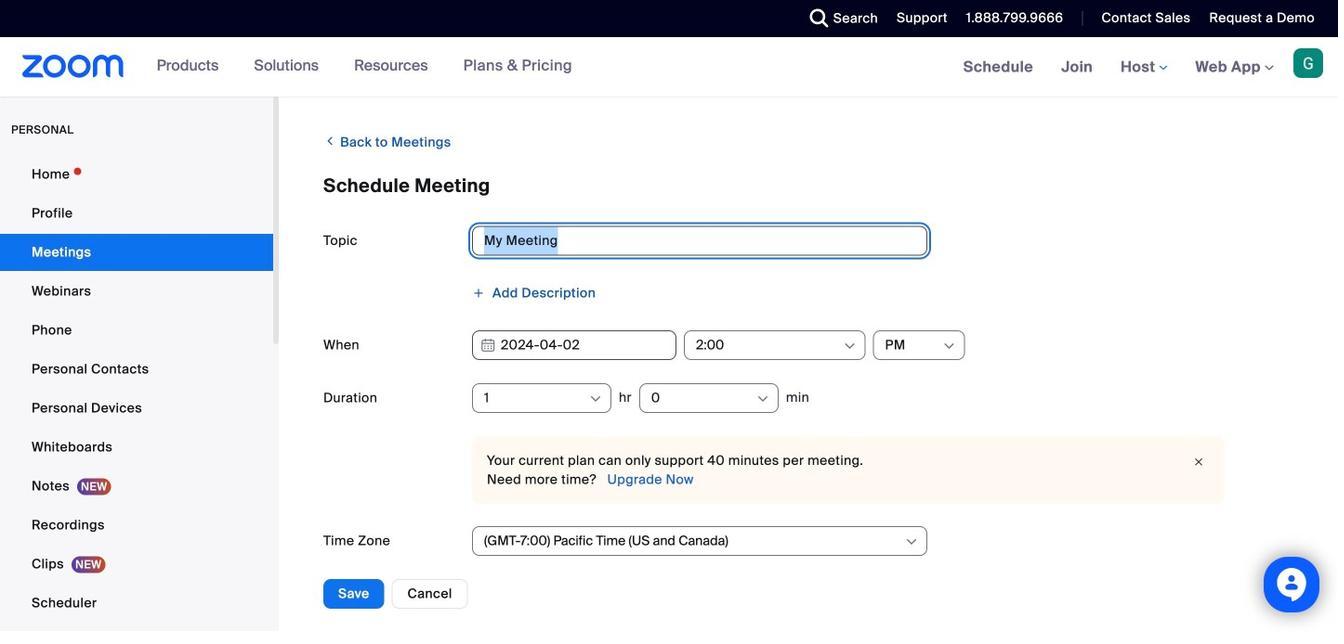 Task type: locate. For each thing, give the bounding box(es) containing it.
banner
[[0, 37, 1338, 98]]

1 horizontal spatial show options image
[[755, 392, 770, 407]]

personal menu menu
[[0, 156, 273, 632]]

show options image down select start time text box
[[755, 392, 770, 407]]

select start time text field
[[696, 332, 841, 360]]

profile picture image
[[1293, 48, 1323, 78]]

left image
[[323, 132, 337, 151]]

0 horizontal spatial show options image
[[588, 392, 603, 407]]

show options image down choose date text box
[[588, 392, 603, 407]]

close image
[[1188, 453, 1210, 472]]

show options image
[[588, 392, 603, 407], [755, 392, 770, 407]]



Task type: vqa. For each thing, say whether or not it's contained in the screenshot.
the bottom right image
no



Task type: describe. For each thing, give the bounding box(es) containing it.
select time zone text field
[[484, 528, 903, 556]]

2 show options image from the left
[[755, 392, 770, 407]]

show options image
[[842, 339, 857, 354]]

choose date text field
[[472, 331, 676, 361]]

meetings navigation
[[949, 37, 1338, 98]]

zoom logo image
[[22, 55, 124, 78]]

My Meeting text field
[[472, 226, 927, 256]]

add image
[[472, 287, 485, 300]]

product information navigation
[[143, 37, 586, 97]]

1 show options image from the left
[[588, 392, 603, 407]]



